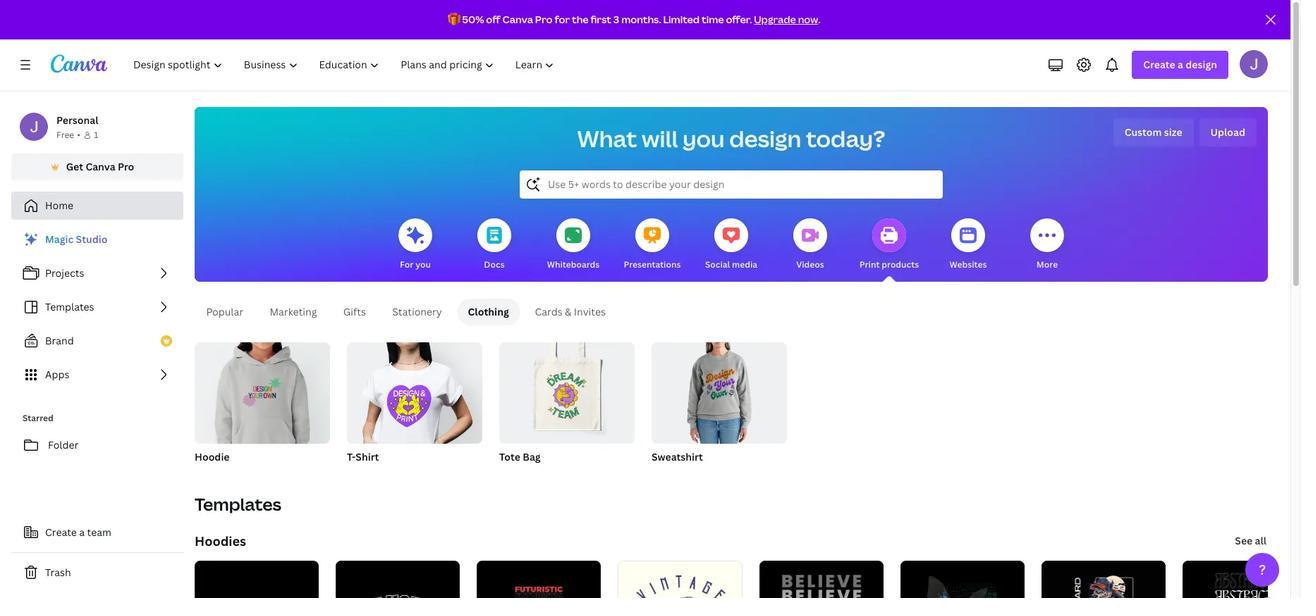 Task type: locate. For each thing, give the bounding box(es) containing it.
0 vertical spatial templates
[[45, 300, 94, 314]]

media
[[732, 259, 757, 271]]

4 group from the left
[[652, 337, 787, 444]]

home link
[[11, 192, 183, 220]]

1 vertical spatial templates
[[195, 493, 281, 516]]

clothing
[[468, 305, 509, 319]]

group
[[195, 337, 330, 444], [347, 337, 482, 444], [499, 337, 635, 444], [652, 337, 787, 444]]

a for team
[[79, 526, 85, 539]]

create
[[1143, 58, 1175, 71], [45, 526, 77, 539]]

get
[[66, 160, 83, 173]]

what
[[577, 123, 637, 154]]

you right will
[[683, 123, 725, 154]]

social
[[705, 259, 730, 271]]

0 vertical spatial a
[[1178, 58, 1183, 71]]

a up size
[[1178, 58, 1183, 71]]

you right "for"
[[415, 259, 431, 271]]

pro inside button
[[118, 160, 134, 173]]

1 group from the left
[[195, 337, 330, 444]]

months.
[[621, 13, 661, 26]]

sweatshirt
[[652, 451, 703, 464]]

pro
[[535, 13, 553, 26], [118, 160, 134, 173]]

off
[[486, 13, 500, 26]]

0 horizontal spatial you
[[415, 259, 431, 271]]

1 horizontal spatial templates
[[195, 493, 281, 516]]

offer.
[[726, 13, 752, 26]]

create for create a team
[[45, 526, 77, 539]]

print products
[[859, 259, 919, 271]]

social media button
[[705, 209, 757, 282]]

create inside dropdown button
[[1143, 58, 1175, 71]]

a inside dropdown button
[[1178, 58, 1183, 71]]

0 vertical spatial create
[[1143, 58, 1175, 71]]

tote bag
[[499, 451, 541, 464]]

videos button
[[793, 209, 827, 282]]

templates down projects
[[45, 300, 94, 314]]

1 vertical spatial create
[[45, 526, 77, 539]]

design left jacob simon icon
[[1186, 58, 1217, 71]]

popular
[[206, 305, 243, 319]]

0 vertical spatial you
[[683, 123, 725, 154]]

0 horizontal spatial pro
[[118, 160, 134, 173]]

0 horizontal spatial templates
[[45, 300, 94, 314]]

1 horizontal spatial design
[[1186, 58, 1217, 71]]

create inside button
[[45, 526, 77, 539]]

1 vertical spatial pro
[[118, 160, 134, 173]]

websites
[[949, 259, 987, 271]]

a for design
[[1178, 58, 1183, 71]]

0 horizontal spatial canva
[[86, 160, 115, 173]]

Search search field
[[548, 171, 915, 198]]

see
[[1235, 535, 1253, 548]]

canva right off
[[502, 13, 533, 26]]

whiteboards button
[[547, 209, 600, 282]]

create a team button
[[11, 519, 183, 547]]

templates link
[[11, 293, 183, 322]]

1 vertical spatial you
[[415, 259, 431, 271]]

pro up home link
[[118, 160, 134, 173]]

trash link
[[11, 559, 183, 587]]

a inside button
[[79, 526, 85, 539]]

design up search "search box"
[[729, 123, 801, 154]]

home
[[45, 199, 73, 212]]

1 horizontal spatial a
[[1178, 58, 1183, 71]]

a left team
[[79, 526, 85, 539]]

0 horizontal spatial create
[[45, 526, 77, 539]]

trash
[[45, 566, 71, 580]]

2 group from the left
[[347, 337, 482, 444]]

will
[[642, 123, 678, 154]]

1 vertical spatial a
[[79, 526, 85, 539]]

create left team
[[45, 526, 77, 539]]

a
[[1178, 58, 1183, 71], [79, 526, 85, 539]]

stationery button
[[380, 299, 454, 326]]

cards & invites button
[[523, 299, 617, 326]]

0 horizontal spatial a
[[79, 526, 85, 539]]

1 vertical spatial canva
[[86, 160, 115, 173]]

1 vertical spatial design
[[729, 123, 801, 154]]

create up custom size
[[1143, 58, 1175, 71]]

1 horizontal spatial canva
[[502, 13, 533, 26]]

brand link
[[11, 327, 183, 355]]

see all link
[[1234, 527, 1268, 556]]

projects link
[[11, 259, 183, 288]]

hoodie
[[195, 451, 230, 464]]

1 horizontal spatial create
[[1143, 58, 1175, 71]]

0 vertical spatial pro
[[535, 13, 553, 26]]

None search field
[[520, 171, 943, 199]]

folder
[[48, 439, 78, 452]]

for you button
[[398, 209, 432, 282]]

canva right get
[[86, 160, 115, 173]]

design
[[1186, 58, 1217, 71], [729, 123, 801, 154]]

canva
[[502, 13, 533, 26], [86, 160, 115, 173]]

.
[[818, 13, 820, 26]]

hoodies
[[195, 533, 246, 550]]

3
[[613, 13, 619, 26]]

stationery
[[392, 305, 442, 319]]

0 vertical spatial design
[[1186, 58, 1217, 71]]

list
[[11, 226, 183, 389]]

bag
[[523, 451, 541, 464]]

what will you design today?
[[577, 123, 885, 154]]

1 horizontal spatial you
[[683, 123, 725, 154]]

canva inside button
[[86, 160, 115, 173]]

now
[[798, 13, 818, 26]]

&
[[565, 305, 571, 319]]

pro left for
[[535, 13, 553, 26]]

templates up hoodies
[[195, 493, 281, 516]]

docs
[[484, 259, 505, 271]]



Task type: describe. For each thing, give the bounding box(es) containing it.
1 horizontal spatial pro
[[535, 13, 553, 26]]

t-shirt
[[347, 451, 379, 464]]

magic studio link
[[11, 226, 183, 254]]

create a design button
[[1132, 51, 1228, 79]]

t-
[[347, 451, 356, 464]]

design inside dropdown button
[[1186, 58, 1217, 71]]

see all
[[1235, 535, 1266, 548]]

limited
[[663, 13, 700, 26]]

tote bag group
[[499, 337, 635, 482]]

free •
[[56, 129, 80, 141]]

team
[[87, 526, 111, 539]]

personal
[[56, 114, 98, 127]]

custom size
[[1124, 126, 1182, 139]]

videos
[[796, 259, 824, 271]]

group for sweatshirt
[[652, 337, 787, 444]]

presentations button
[[624, 209, 681, 282]]

list containing magic studio
[[11, 226, 183, 389]]

shirt
[[356, 451, 379, 464]]

group for hoodie
[[195, 337, 330, 444]]

magic studio
[[45, 233, 107, 246]]

sweatshirt group
[[652, 337, 787, 482]]

more button
[[1030, 209, 1064, 282]]

the
[[572, 13, 589, 26]]

free
[[56, 129, 74, 141]]

print products button
[[859, 209, 919, 282]]

starred
[[23, 413, 53, 425]]

products
[[882, 259, 919, 271]]

top level navigation element
[[124, 51, 567, 79]]

templates inside list
[[45, 300, 94, 314]]

for you
[[400, 259, 431, 271]]

0 vertical spatial canva
[[502, 13, 533, 26]]

for
[[400, 259, 413, 271]]

websites button
[[949, 209, 987, 282]]

1
[[94, 129, 98, 141]]

tote
[[499, 451, 520, 464]]

invites
[[574, 305, 606, 319]]

upload
[[1210, 126, 1245, 139]]

time
[[702, 13, 724, 26]]

first
[[591, 13, 611, 26]]

hoodie group
[[195, 337, 330, 482]]

upgrade
[[754, 13, 796, 26]]

custom
[[1124, 126, 1162, 139]]

group for t-shirt
[[347, 337, 482, 444]]

you inside button
[[415, 259, 431, 271]]

create for create a design
[[1143, 58, 1175, 71]]

gifts
[[343, 305, 366, 319]]

cards
[[535, 305, 563, 319]]

cards & invites
[[535, 305, 606, 319]]

studio
[[76, 233, 107, 246]]

apps
[[45, 368, 69, 381]]

get canva pro
[[66, 160, 134, 173]]

magic
[[45, 233, 74, 246]]

presentations
[[624, 259, 681, 271]]

print
[[859, 259, 880, 271]]

docs button
[[477, 209, 511, 282]]

create a team
[[45, 526, 111, 539]]

for
[[555, 13, 570, 26]]

projects
[[45, 267, 84, 280]]

gifts button
[[332, 299, 378, 326]]

clothing button
[[457, 299, 520, 326]]

create a design
[[1143, 58, 1217, 71]]

🎁
[[447, 13, 460, 26]]

50%
[[462, 13, 484, 26]]

size
[[1164, 126, 1182, 139]]

social media
[[705, 259, 757, 271]]

jacob simon image
[[1240, 50, 1268, 78]]

marketing button
[[258, 299, 329, 326]]

popular button
[[195, 299, 255, 326]]

upload button
[[1199, 118, 1257, 147]]

custom size button
[[1113, 118, 1193, 147]]

t-shirt group
[[347, 337, 482, 482]]

folder button
[[11, 432, 183, 460]]

3 group from the left
[[499, 337, 635, 444]]

🎁 50% off canva pro for the first 3 months. limited time offer. upgrade now .
[[447, 13, 820, 26]]

apps link
[[11, 361, 183, 389]]

folder link
[[11, 432, 183, 460]]

all
[[1255, 535, 1266, 548]]

more
[[1036, 259, 1058, 271]]

0 horizontal spatial design
[[729, 123, 801, 154]]

marketing
[[270, 305, 317, 319]]

today?
[[806, 123, 885, 154]]

hoodies link
[[195, 533, 246, 550]]

brand
[[45, 334, 74, 348]]

•
[[77, 129, 80, 141]]

whiteboards
[[547, 259, 600, 271]]



Task type: vqa. For each thing, say whether or not it's contained in the screenshot.
bottommost PRO
yes



